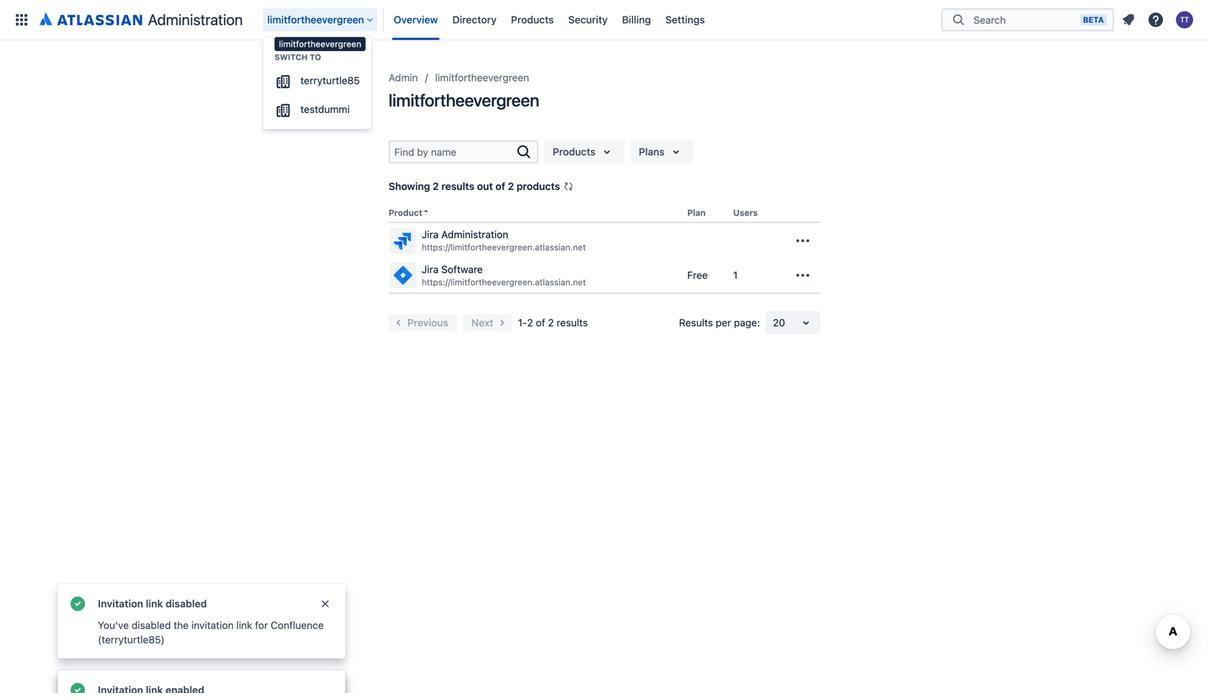 Task type: locate. For each thing, give the bounding box(es) containing it.
disabled down the invitation link disabled on the bottom left
[[132, 619, 171, 631]]

results
[[441, 180, 474, 192], [557, 317, 588, 329]]

software
[[441, 263, 483, 275]]

terryturtle85 button
[[263, 67, 371, 96]]

products left security
[[511, 14, 554, 26]]

limitfortheevergreen tooltip
[[275, 37, 366, 51]]

overview
[[394, 14, 438, 26]]

products up refresh image
[[553, 146, 596, 158]]

1 vertical spatial disabled
[[132, 619, 171, 631]]

0 vertical spatial administration
[[148, 10, 243, 28]]

0 horizontal spatial results
[[441, 180, 474, 192]]

disabled up the
[[166, 598, 207, 610]]

Search text field
[[390, 142, 515, 162]]

limitfortheevergreen inside limitfortheevergreen popup button
[[267, 14, 364, 26]]

1 horizontal spatial of
[[536, 317, 545, 329]]

disabled inside you've disabled the invitation link for confluence (terryturtle85)
[[132, 619, 171, 631]]

1 horizontal spatial administration
[[441, 229, 508, 240]]

invitation link disabled
[[98, 598, 207, 610]]

1 vertical spatial of
[[536, 317, 545, 329]]

switch to
[[275, 53, 321, 62]]

link right invitation
[[146, 598, 163, 610]]

products link
[[507, 8, 558, 31]]

results per page:
[[679, 317, 760, 329]]

limitfortheevergreen button
[[263, 8, 379, 31]]

0 horizontal spatial administration
[[148, 10, 243, 28]]

limitfortheevergreen down limitfortheevergreen link at the left top of the page
[[389, 90, 539, 110]]

0 horizontal spatial of
[[495, 180, 505, 192]]

1 horizontal spatial results
[[557, 317, 588, 329]]

jira inside jira software https://limitfortheevergreen.atlassian.net
[[422, 263, 439, 275]]

1 vertical spatial link
[[236, 619, 252, 631]]

1 vertical spatial results
[[557, 317, 588, 329]]

next image
[[493, 314, 511, 332]]

2 jira from the top
[[422, 263, 439, 275]]

search icon image
[[950, 13, 967, 27]]

limitfortheevergreen
[[267, 14, 364, 26], [279, 39, 361, 49], [435, 72, 529, 83], [389, 90, 539, 110]]

switch
[[275, 53, 308, 62]]

jira down product
[[422, 229, 439, 240]]

administration inside global navigation element
[[148, 10, 243, 28]]

directory
[[452, 14, 497, 26]]

1
[[733, 269, 738, 281]]

link
[[146, 598, 163, 610], [236, 619, 252, 631]]

products
[[511, 14, 554, 26], [553, 146, 596, 158]]

https://limitfortheevergreen.atlassian.net up next image
[[422, 277, 586, 287]]

disabled
[[166, 598, 207, 610], [132, 619, 171, 631]]

results left out
[[441, 180, 474, 192]]

products button
[[544, 140, 624, 163]]

products for products link
[[511, 14, 554, 26]]

administration banner
[[0, 0, 1209, 40]]

1 https://limitfortheevergreen.atlassian.net from the top
[[422, 242, 586, 252]]

you've disabled the invitation link for confluence (terryturtle85)
[[98, 619, 324, 646]]

20
[[773, 317, 785, 329]]

testdummi
[[300, 103, 350, 115]]

products for products popup button
[[553, 146, 596, 158]]

link left for
[[236, 619, 252, 631]]

refresh image
[[563, 181, 574, 192]]

1 vertical spatial jira
[[422, 263, 439, 275]]

products inside popup button
[[553, 146, 596, 158]]

https://limitfortheevergreen.atlassian.net
[[422, 242, 586, 252], [422, 277, 586, 287]]

directory link
[[448, 8, 501, 31]]

switch to group
[[263, 37, 371, 129]]

1 jira from the top
[[422, 229, 439, 240]]

0 vertical spatial results
[[441, 180, 474, 192]]

jira right jira software icon
[[422, 263, 439, 275]]

out
[[477, 180, 493, 192]]

billing
[[622, 14, 651, 26]]

limitfortheevergreen down global navigation element
[[435, 72, 529, 83]]

search image
[[515, 143, 533, 160]]

limitfortheevergreen link
[[435, 69, 529, 86]]

products inside global navigation element
[[511, 14, 554, 26]]

0 vertical spatial link
[[146, 598, 163, 610]]

administration link
[[35, 8, 249, 31]]

jira inside jira administration https://limitfortheevergreen.atlassian.net
[[422, 229, 439, 240]]

administration
[[148, 10, 243, 28], [441, 229, 508, 240]]

2
[[433, 180, 439, 192], [508, 180, 514, 192], [527, 317, 533, 329], [548, 317, 554, 329]]

2 https://limitfortheevergreen.atlassian.net from the top
[[422, 277, 586, 287]]

jira for jira software
[[422, 263, 439, 275]]

jira
[[422, 229, 439, 240], [422, 263, 439, 275]]

https://limitfortheevergreen.atlassian.net up jira software https://limitfortheevergreen.atlassian.net
[[422, 242, 586, 252]]

of
[[495, 180, 505, 192], [536, 317, 545, 329]]

1 vertical spatial https://limitfortheevergreen.atlassian.net
[[422, 277, 586, 287]]

settings
[[665, 14, 705, 26]]

0 vertical spatial https://limitfortheevergreen.atlassian.net
[[422, 242, 586, 252]]

limitfortheevergreen up limitfortheevergreen tooltip
[[267, 14, 364, 26]]

0 vertical spatial products
[[511, 14, 554, 26]]

of right 1-
[[536, 317, 545, 329]]

jira software image
[[391, 264, 415, 287]]

for
[[255, 619, 268, 631]]

jira administration image
[[391, 229, 415, 252], [391, 229, 415, 252]]

https://limitfortheevergreen.atlassian.net for jira software
[[422, 277, 586, 287]]

users
[[733, 208, 758, 218]]

showing
[[389, 180, 430, 192]]

https://limitfortheevergreen.atlassian.net for jira administration
[[422, 242, 586, 252]]

per
[[716, 317, 731, 329]]

results right 1-
[[557, 317, 588, 329]]

2 right 1-
[[548, 317, 554, 329]]

1 horizontal spatial link
[[236, 619, 252, 631]]

limitfortheevergreen up to
[[279, 39, 361, 49]]

dismiss image
[[320, 598, 331, 610]]

atlassian image
[[40, 10, 142, 27], [40, 10, 142, 27]]

of right out
[[495, 180, 505, 192]]

0 vertical spatial jira
[[422, 229, 439, 240]]

1 vertical spatial products
[[553, 146, 596, 158]]

1 vertical spatial administration
[[441, 229, 508, 240]]

admin
[[389, 72, 418, 83]]



Task type: vqa. For each thing, say whether or not it's contained in the screenshot.
second JIRA from the top of the page
yes



Task type: describe. For each thing, give the bounding box(es) containing it.
invitation
[[191, 619, 234, 631]]

Search field
[[969, 7, 1080, 33]]

(terryturtle85)
[[98, 634, 165, 646]]

beta
[[1083, 15, 1104, 24]]

1-
[[518, 317, 527, 329]]

jira software https://limitfortheevergreen.atlassian.net
[[422, 263, 586, 287]]

2 right the showing
[[433, 180, 439, 192]]

organization 223f285b b666 464d 9986 5653dd9d8a46 icon image
[[275, 102, 292, 119]]

invitation
[[98, 598, 143, 610]]

account image
[[1176, 11, 1193, 28]]

help icon image
[[1147, 11, 1164, 28]]

the
[[174, 619, 189, 631]]

settings link
[[661, 8, 709, 31]]

global navigation element
[[9, 0, 941, 40]]

you've
[[98, 619, 129, 631]]

confluence
[[271, 619, 324, 631]]

organization 25c2b623 da06 1jad 7100 c35060j66aa1 icon image
[[275, 73, 292, 90]]

to
[[310, 53, 321, 62]]

jira software image
[[391, 264, 415, 287]]

security link
[[564, 8, 612, 31]]

2 right out
[[508, 180, 514, 192]]

jira administration https://limitfortheevergreen.atlassian.net
[[422, 229, 586, 252]]

2 right next image
[[527, 317, 533, 329]]

billing link
[[618, 8, 655, 31]]

product
[[389, 208, 422, 218]]

terryturtle85
[[300, 74, 360, 86]]

results
[[679, 317, 713, 329]]

limitfortheevergreen inside limitfortheevergreen tooltip
[[279, 39, 361, 49]]

overview link
[[389, 8, 442, 31]]

testdummi button
[[263, 96, 371, 125]]

free
[[687, 269, 708, 281]]

appswitcher icon image
[[13, 11, 30, 28]]

link inside you've disabled the invitation link for confluence (terryturtle85)
[[236, 619, 252, 631]]

plans
[[639, 146, 665, 158]]

showing 2 results out of 2 products
[[389, 180, 560, 192]]

1-2 of 2 results
[[518, 317, 588, 329]]

page:
[[734, 317, 760, 329]]

admin link
[[389, 69, 418, 86]]

products
[[517, 180, 560, 192]]

0 vertical spatial disabled
[[166, 598, 207, 610]]

jira for jira administration
[[422, 229, 439, 240]]

plan
[[687, 208, 706, 218]]

plans button
[[630, 140, 693, 163]]

open image
[[797, 314, 815, 332]]

0 horizontal spatial link
[[146, 598, 163, 610]]

security
[[568, 14, 608, 26]]

administration inside jira administration https://limitfortheevergreen.atlassian.net
[[441, 229, 508, 240]]

0 vertical spatial of
[[495, 180, 505, 192]]

previous image
[[390, 314, 407, 332]]



